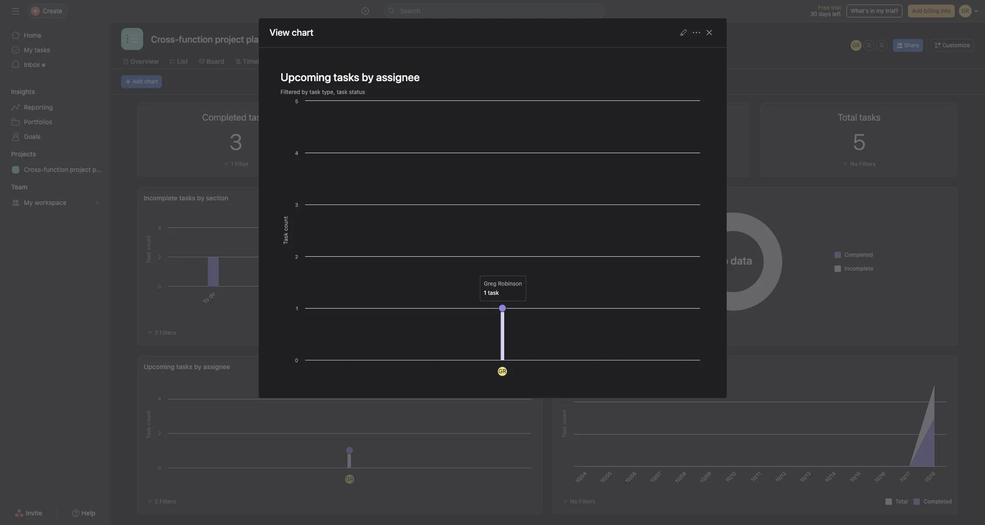 Task type: vqa. For each thing, say whether or not it's contained in the screenshot.
the leftmost incomplete
yes



Task type: locate. For each thing, give the bounding box(es) containing it.
my
[[877, 7, 884, 14]]

my down team
[[24, 199, 33, 206]]

1 vertical spatial completed
[[924, 498, 952, 505]]

2 vertical spatial 2
[[155, 498, 158, 505]]

1 vertical spatial 2 filters
[[155, 498, 176, 505]]

insights
[[11, 88, 35, 95]]

2 filters
[[155, 329, 176, 336], [155, 498, 176, 505]]

add for add billing info
[[912, 7, 923, 14]]

None text field
[[149, 31, 266, 47]]

list link
[[170, 56, 188, 67]]

1 vertical spatial add
[[133, 78, 143, 85]]

2 filters button for upcoming
[[143, 496, 180, 508]]

2 2 filters from the top
[[155, 498, 176, 505]]

hide sidebar image
[[12, 7, 19, 15]]

no filters button
[[841, 160, 878, 169], [559, 496, 600, 508]]

2 vertical spatial gr
[[346, 476, 354, 483]]

inbox
[[24, 61, 40, 68]]

0 vertical spatial my
[[24, 46, 33, 54]]

2 2 filters button from the top
[[143, 496, 180, 508]]

1 vertical spatial gr
[[499, 368, 506, 375]]

1 horizontal spatial task
[[337, 88, 348, 95]]

2 filters button
[[143, 327, 180, 340], [143, 496, 180, 508]]

1 vertical spatial by assignee
[[194, 363, 230, 371]]

upcoming tasks by assignee
[[281, 71, 420, 83], [144, 363, 230, 371]]

what's in my trial?
[[851, 7, 898, 14]]

1 horizontal spatial no
[[850, 161, 858, 167]]

gr
[[852, 42, 860, 49], [499, 368, 506, 375], [346, 476, 354, 483]]

0 horizontal spatial task
[[310, 88, 320, 95]]

over time
[[610, 363, 639, 371]]

no filters
[[850, 161, 876, 167], [570, 498, 596, 505]]

add
[[912, 7, 923, 14], [133, 78, 143, 85]]

add left billing
[[912, 7, 923, 14]]

board
[[206, 57, 224, 65]]

gr inside button
[[852, 42, 860, 49]]

1 horizontal spatial completed
[[924, 498, 952, 505]]

task
[[559, 363, 573, 371]]

my
[[24, 46, 33, 54], [24, 199, 33, 206]]

1 horizontal spatial add
[[912, 7, 923, 14]]

2 for upcoming tasks by assignee
[[155, 498, 158, 505]]

1 horizontal spatial upcoming
[[281, 71, 331, 83]]

0 horizontal spatial gr
[[346, 476, 354, 483]]

completed
[[845, 251, 873, 258], [924, 498, 952, 505]]

what's
[[851, 7, 869, 14]]

gr button
[[851, 40, 862, 51]]

add chart button
[[121, 75, 162, 88]]

0 vertical spatial upcoming tasks by assignee
[[281, 71, 420, 83]]

timeline
[[243, 57, 268, 65]]

1 horizontal spatial no filters
[[850, 161, 876, 167]]

1 vertical spatial 2
[[155, 329, 158, 336]]

add to starred image
[[284, 35, 291, 43]]

list
[[177, 57, 188, 65]]

function
[[44, 166, 68, 173]]

free trial 30 days left
[[810, 4, 841, 17]]

1 filter button
[[221, 160, 251, 169]]

1 vertical spatial incomplete
[[845, 265, 874, 272]]

2 vertical spatial upcoming
[[144, 363, 175, 371]]

0 horizontal spatial no filters
[[570, 498, 596, 505]]

task right the by
[[310, 88, 320, 95]]

global element
[[0, 22, 110, 78]]

1 horizontal spatial no filters button
[[841, 160, 878, 169]]

task
[[310, 88, 320, 95], [337, 88, 348, 95]]

my up inbox
[[24, 46, 33, 54]]

by section
[[197, 194, 228, 202]]

trial?
[[886, 7, 898, 14]]

1 my from the top
[[24, 46, 33, 54]]

incomplete tasks by section
[[144, 194, 228, 202]]

0 horizontal spatial no
[[570, 498, 578, 505]]

1 vertical spatial no
[[570, 498, 578, 505]]

timeline link
[[235, 56, 268, 67]]

team
[[11, 183, 27, 191]]

1 horizontal spatial by assignee
[[362, 71, 420, 83]]

0 vertical spatial no
[[850, 161, 858, 167]]

more actions image
[[693, 29, 700, 36]]

0 horizontal spatial no filters button
[[559, 496, 600, 508]]

portfolios link
[[6, 115, 105, 129]]

0 vertical spatial add
[[912, 7, 923, 14]]

filters
[[859, 161, 876, 167], [160, 329, 176, 336], [160, 498, 176, 505], [579, 498, 596, 505]]

0 vertical spatial upcoming
[[281, 71, 331, 83]]

0 vertical spatial no filters
[[850, 161, 876, 167]]

share
[[904, 42, 919, 49]]

1 horizontal spatial upcoming tasks by assignee
[[281, 71, 420, 83]]

1 vertical spatial no filters
[[570, 498, 596, 505]]

0 horizontal spatial incomplete
[[144, 194, 178, 202]]

insights element
[[0, 84, 110, 146]]

projects button
[[0, 150, 36, 159]]

tasks
[[35, 46, 50, 54], [334, 71, 359, 83], [179, 194, 195, 202], [176, 363, 193, 371]]

0 vertical spatial completed
[[845, 251, 873, 258]]

my workspace link
[[6, 195, 105, 210]]

0 vertical spatial gr
[[852, 42, 860, 49]]

1 vertical spatial upcoming
[[465, 290, 489, 314]]

task right type, at top
[[337, 88, 348, 95]]

upcoming
[[281, 71, 331, 83], [465, 290, 489, 314], [144, 363, 175, 371]]

1 horizontal spatial incomplete
[[845, 265, 874, 272]]

home link
[[6, 28, 105, 43]]

filter
[[235, 161, 249, 167]]

cross-function project plan
[[24, 166, 105, 173]]

my workspace
[[24, 199, 66, 206]]

by assignee
[[362, 71, 420, 83], [194, 363, 230, 371]]

inbox link
[[6, 57, 105, 72]]

no filters for top no filters button
[[850, 161, 876, 167]]

0 vertical spatial incomplete
[[144, 194, 178, 202]]

team button
[[0, 183, 27, 192]]

2 horizontal spatial gr
[[852, 42, 860, 49]]

home
[[24, 31, 41, 39]]

no
[[850, 161, 858, 167], [570, 498, 578, 505]]

0 vertical spatial 2 filters
[[155, 329, 176, 336]]

type,
[[322, 88, 335, 95]]

filtered
[[281, 88, 300, 95]]

0 horizontal spatial add
[[133, 78, 143, 85]]

30
[[810, 11, 817, 17]]

1 vertical spatial my
[[24, 199, 33, 206]]

plan
[[92, 166, 105, 173]]

2 button
[[438, 129, 450, 155]]

2
[[438, 129, 450, 155], [155, 329, 158, 336], [155, 498, 158, 505]]

1 vertical spatial upcoming tasks by assignee
[[144, 363, 230, 371]]

invite button
[[9, 505, 48, 522]]

list image
[[127, 33, 138, 45]]

search
[[400, 7, 421, 15]]

insights button
[[0, 87, 35, 96]]

1 2 filters button from the top
[[143, 327, 180, 340]]

my inside global element
[[24, 46, 33, 54]]

1 vertical spatial no filters button
[[559, 496, 600, 508]]

1 2 filters from the top
[[155, 329, 176, 336]]

incomplete
[[144, 194, 178, 202], [845, 265, 874, 272]]

2 horizontal spatial upcoming
[[465, 290, 489, 314]]

incomplete for incomplete tasks by section
[[144, 194, 178, 202]]

1 vertical spatial 2 filters button
[[143, 496, 180, 508]]

3 button
[[230, 129, 242, 155]]

0 vertical spatial 2 filters button
[[143, 327, 180, 340]]

2 my from the top
[[24, 199, 33, 206]]

my inside the teams "element"
[[24, 199, 33, 206]]

0 horizontal spatial by assignee
[[194, 363, 230, 371]]

add left chart
[[133, 78, 143, 85]]



Task type: describe. For each thing, give the bounding box(es) containing it.
overview
[[130, 57, 159, 65]]

by
[[302, 88, 308, 95]]

info
[[941, 7, 951, 14]]

1 filter
[[231, 161, 249, 167]]

2 task from the left
[[337, 88, 348, 95]]

tasks inside global element
[[35, 46, 50, 54]]

no for bottom no filters button
[[570, 498, 578, 505]]

add for add chart
[[133, 78, 143, 85]]

edit chart image
[[680, 29, 687, 36]]

task completion over time
[[559, 363, 639, 371]]

billing
[[924, 7, 940, 14]]

to do
[[201, 290, 216, 305]]

goals
[[24, 133, 41, 140]]

projects element
[[0, 146, 110, 179]]

project
[[70, 166, 91, 173]]

reporting link
[[6, 100, 105, 115]]

my for my tasks
[[24, 46, 33, 54]]

5
[[853, 129, 866, 155]]

3
[[230, 129, 242, 155]]

2 for incomplete tasks by section
[[155, 329, 158, 336]]

workspace
[[35, 199, 66, 206]]

total
[[896, 498, 908, 505]]

0 button
[[645, 129, 658, 155]]

1 horizontal spatial gr
[[499, 368, 506, 375]]

projects
[[11, 150, 36, 158]]

cross-function project plan link
[[6, 162, 105, 177]]

0 horizontal spatial upcoming
[[144, 363, 175, 371]]

filters for total tasks
[[859, 161, 876, 167]]

1
[[231, 161, 233, 167]]

no filters for bottom no filters button
[[570, 498, 596, 505]]

search list box
[[384, 4, 605, 18]]

view chart
[[270, 27, 313, 38]]

2 filters for upcoming
[[155, 498, 176, 505]]

what's in my trial? button
[[847, 5, 903, 17]]

completion
[[575, 363, 609, 371]]

total tasks
[[838, 112, 881, 123]]

close image
[[706, 29, 713, 36]]

add chart
[[133, 78, 158, 85]]

reporting
[[24, 103, 53, 111]]

status
[[349, 88, 365, 95]]

0
[[645, 129, 658, 155]]

invite
[[26, 509, 42, 517]]

cross-
[[24, 166, 44, 173]]

share button
[[893, 39, 923, 52]]

search button
[[384, 4, 605, 18]]

my for my workspace
[[24, 199, 33, 206]]

board link
[[199, 56, 224, 67]]

add billing info button
[[908, 5, 955, 17]]

5 button
[[853, 129, 866, 155]]

left
[[833, 11, 841, 17]]

0 vertical spatial no filters button
[[841, 160, 878, 169]]

filtered by task type, task status
[[281, 88, 365, 95]]

days
[[819, 11, 831, 17]]

free
[[818, 4, 830, 11]]

0 vertical spatial 2
[[438, 129, 450, 155]]

do
[[207, 290, 216, 300]]

overview link
[[123, 56, 159, 67]]

portfolios
[[24, 118, 52, 126]]

0 horizontal spatial completed
[[845, 251, 873, 258]]

1 task from the left
[[310, 88, 320, 95]]

0 horizontal spatial upcoming tasks by assignee
[[144, 363, 230, 371]]

incomplete for incomplete
[[845, 265, 874, 272]]

chart
[[144, 78, 158, 85]]

add billing info
[[912, 7, 951, 14]]

my tasks link
[[6, 43, 105, 57]]

my tasks
[[24, 46, 50, 54]]

2 filters for incomplete
[[155, 329, 176, 336]]

in
[[870, 7, 875, 14]]

completed tasks
[[202, 112, 270, 123]]

teams element
[[0, 179, 110, 212]]

trial
[[831, 4, 841, 11]]

goals link
[[6, 129, 105, 144]]

no for top no filters button
[[850, 161, 858, 167]]

2 filters button for incomplete
[[143, 327, 180, 340]]

filters for incomplete tasks by section
[[160, 329, 176, 336]]

to
[[201, 296, 210, 305]]

0 vertical spatial by assignee
[[362, 71, 420, 83]]

filters for upcoming tasks by assignee
[[160, 498, 176, 505]]



